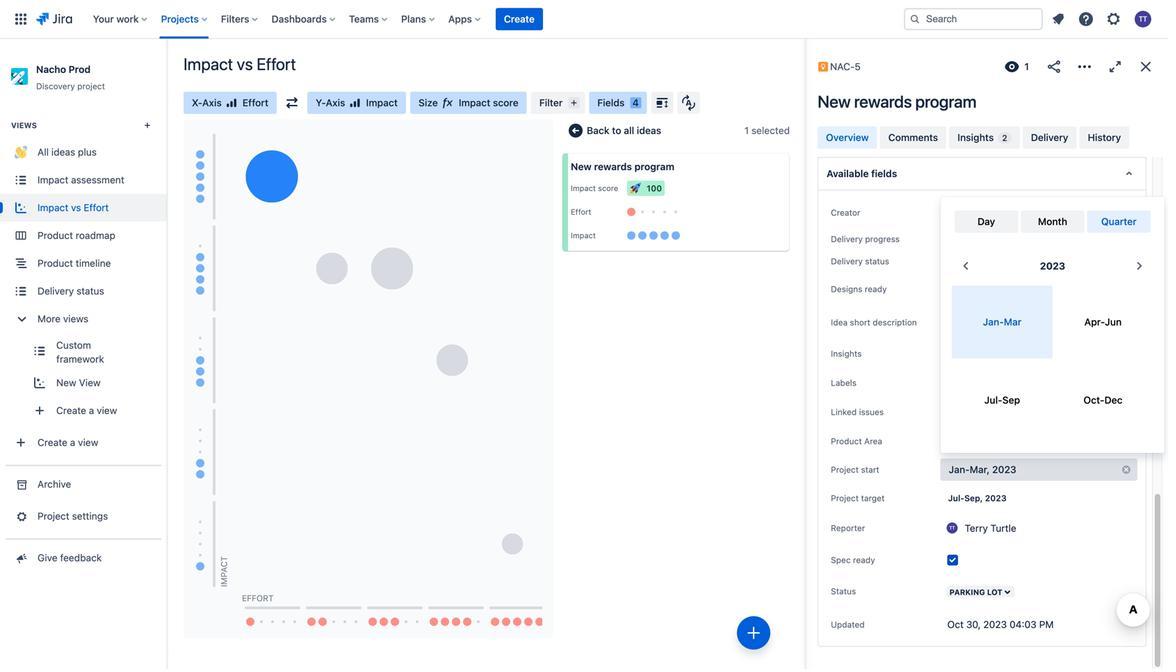Task type: locate. For each thing, give the bounding box(es) containing it.
1 vertical spatial view
[[78, 437, 98, 449]]

1 vertical spatial vs
[[71, 202, 81, 214]]

1 horizontal spatial vs
[[237, 54, 253, 74]]

open idea image
[[772, 154, 789, 170]]

1 horizontal spatial impact vs effort
[[184, 54, 296, 74]]

0 vertical spatial new rewards program
[[818, 92, 976, 111]]

1 vertical spatial project
[[831, 494, 859, 504]]

0 vertical spatial view
[[97, 405, 117, 417]]

2 down this at the right top of the page
[[948, 349, 953, 359]]

view down new view link on the bottom left of the page
[[97, 405, 117, 417]]

:rocket: image
[[630, 183, 641, 194]]

labels button
[[827, 375, 861, 392]]

1 horizontal spatial 1
[[1024, 61, 1029, 72]]

0 vertical spatial jul-
[[984, 395, 1002, 406]]

fields
[[597, 97, 625, 108]]

status down timeline on the left top of the page
[[77, 285, 104, 297]]

1 horizontal spatial jul-
[[984, 395, 1002, 406]]

all ideas plus link
[[0, 138, 167, 166]]

discovery
[[36, 81, 75, 91]]

ideas right the all
[[51, 146, 75, 158]]

views
[[63, 313, 88, 325]]

clear date image
[[1121, 465, 1132, 476]]

designs ready
[[831, 284, 887, 294]]

oct-dec
[[1084, 395, 1122, 406]]

jan-mar
[[983, 316, 1022, 328]]

new view
[[56, 377, 101, 389]]

new rewards program up the comments
[[818, 92, 976, 111]]

ready right spec
[[853, 556, 875, 565]]

0 horizontal spatial insights
[[831, 349, 862, 359]]

labels
[[831, 378, 857, 388]]

1 vertical spatial impact score
[[571, 184, 618, 193]]

0 vertical spatial ideas
[[637, 125, 661, 136]]

add ideas image
[[745, 625, 762, 642]]

2023 down month button
[[1040, 260, 1065, 272]]

1 vertical spatial new rewards program
[[571, 161, 674, 172]]

0 horizontal spatial status
[[77, 285, 104, 297]]

0 vertical spatial ready
[[865, 284, 887, 294]]

designs
[[831, 284, 862, 294]]

idea
[[831, 318, 848, 328]]

1 horizontal spatial status
[[865, 257, 889, 266]]

delivery status down product timeline
[[38, 285, 104, 297]]

apr-jun button
[[1053, 286, 1153, 359]]

1 left selected
[[744, 125, 749, 136]]

a down new view link on the bottom left of the page
[[89, 405, 94, 417]]

impact score
[[459, 97, 518, 108], [571, 184, 618, 193]]

overview button
[[818, 127, 877, 149]]

new rewards program up :rocket: icon
[[571, 161, 674, 172]]

0 vertical spatial terry turtle
[[965, 207, 1016, 219]]

0 vertical spatial program
[[915, 92, 976, 111]]

0 vertical spatial new
[[818, 92, 851, 111]]

filter
[[539, 97, 563, 108]]

see previous year image
[[957, 258, 974, 275]]

ideas
[[637, 125, 661, 136], [51, 146, 75, 158]]

rewards down 5
[[854, 92, 912, 111]]

terry turtle down the jul-sep, 2023
[[965, 523, 1016, 534]]

0 horizontal spatial impact score
[[459, 97, 518, 108]]

0 vertical spatial create a view button
[[19, 397, 167, 425]]

project inside button
[[38, 511, 69, 522]]

impact vs effort up rating icon
[[184, 54, 296, 74]]

0 vertical spatial 1
[[1024, 61, 1029, 72]]

more views link
[[0, 305, 167, 333]]

0 vertical spatial impact score
[[459, 97, 518, 108]]

filters
[[221, 13, 249, 25]]

0 horizontal spatial impact vs effort
[[38, 202, 109, 214]]

reporter button
[[827, 520, 869, 537]]

impact score left :rocket: icon
[[571, 184, 618, 193]]

program up 100
[[634, 161, 674, 172]]

product inside popup button
[[831, 437, 862, 446]]

jul-sep, 2023
[[948, 494, 1007, 504]]

sep
[[1002, 395, 1020, 406]]

create
[[504, 13, 535, 25], [56, 405, 86, 417], [38, 437, 67, 449]]

1 vertical spatial impact vs effort
[[38, 202, 109, 214]]

turtle down the jul-sep, 2023
[[990, 523, 1016, 534]]

2 axis from the left
[[326, 97, 345, 108]]

:rocket: image
[[630, 183, 641, 194]]

product roadmap
[[38, 230, 115, 241]]

terry turtle down "available fields" element
[[965, 207, 1016, 219]]

project settings
[[38, 511, 108, 522]]

0 vertical spatial a
[[89, 405, 94, 417]]

all
[[624, 125, 634, 136]]

product
[[38, 230, 73, 241], [38, 258, 73, 269], [831, 437, 862, 446]]

program up the comments
[[915, 92, 976, 111]]

custom framework link
[[19, 333, 167, 369]]

dashboards button
[[267, 8, 341, 30]]

settings
[[72, 511, 108, 522]]

1 vertical spatial terry
[[965, 523, 988, 534]]

program for impact vs effort
[[915, 92, 976, 111]]

insights up "available fields" element
[[957, 132, 994, 143]]

create a view
[[56, 405, 117, 417], [38, 437, 98, 449]]

mar
[[1004, 316, 1022, 328]]

1 horizontal spatial score
[[598, 184, 618, 193]]

1 vertical spatial turtle
[[990, 523, 1016, 534]]

a up "archive" button
[[70, 437, 75, 449]]

project inside dropdown button
[[831, 494, 859, 504]]

project left start
[[831, 465, 859, 475]]

create a view button
[[19, 397, 167, 425], [0, 429, 167, 457]]

rewards for effort
[[594, 161, 632, 172]]

2023 right mar,
[[992, 464, 1016, 476]]

product up product timeline
[[38, 230, 73, 241]]

impact assessment link
[[0, 166, 167, 194]]

score left :rocket: icon
[[598, 184, 618, 193]]

0 vertical spatial create
[[504, 13, 535, 25]]

ideas right all
[[637, 125, 661, 136]]

2023 right 30,
[[983, 619, 1007, 631]]

program for effort
[[634, 161, 674, 172]]

1 left more image
[[1024, 61, 1029, 72]]

2023 for jul-sep, 2023
[[985, 494, 1007, 504]]

axis left rating image
[[326, 97, 345, 108]]

idea
[[993, 317, 1012, 328]]

all
[[38, 146, 49, 158]]

delivery up more
[[38, 285, 74, 297]]

2 vertical spatial project
[[38, 511, 69, 522]]

delivery status inside jira product discovery navigation element
[[38, 285, 104, 297]]

0 horizontal spatial jan-
[[949, 464, 970, 476]]

more image
[[1076, 58, 1093, 75]]

status
[[865, 257, 889, 266], [77, 285, 104, 297]]

search image
[[909, 14, 921, 25]]

progress
[[865, 234, 900, 244]]

2023 for oct 30, 2023 04:03 pm
[[983, 619, 1007, 631]]

1 vertical spatial create
[[56, 405, 86, 417]]

group
[[0, 103, 167, 465]]

project target
[[831, 494, 885, 504]]

jan-mar, 2023 button
[[940, 459, 1137, 481]]

2 turtle from the top
[[990, 523, 1016, 534]]

0 horizontal spatial axis
[[202, 97, 222, 108]]

1 vertical spatial program
[[634, 161, 674, 172]]

status down progress
[[865, 257, 889, 266]]

view up "archive" button
[[78, 437, 98, 449]]

turtle down "available fields" element
[[990, 207, 1016, 219]]

delivery status inside dropdown button
[[831, 257, 889, 266]]

1 horizontal spatial a
[[89, 405, 94, 417]]

ready inside dropdown button
[[853, 556, 875, 565]]

1 vertical spatial status
[[77, 285, 104, 297]]

delivery up designs
[[831, 257, 863, 266]]

1 vertical spatial 1
[[744, 125, 749, 136]]

0 horizontal spatial new
[[56, 377, 76, 389]]

0 horizontal spatial ideas
[[51, 146, 75, 158]]

axis left rating icon
[[202, 97, 222, 108]]

1 vertical spatial jan-
[[949, 464, 970, 476]]

1 horizontal spatial jan-
[[983, 316, 1004, 328]]

project down archive
[[38, 511, 69, 522]]

0 horizontal spatial 2
[[948, 349, 953, 359]]

1 vertical spatial create a view
[[38, 437, 98, 449]]

0 horizontal spatial vs
[[71, 202, 81, 214]]

1 vertical spatial ideas
[[51, 146, 75, 158]]

create a view button down view
[[19, 397, 167, 425]]

delivery left history
[[1031, 132, 1068, 143]]

0 vertical spatial turtle
[[990, 207, 1016, 219]]

delivery status
[[831, 257, 889, 266], [38, 285, 104, 297]]

delivery button
[[1023, 127, 1077, 149]]

new down back icon
[[571, 161, 592, 172]]

Search field
[[904, 8, 1043, 30]]

issues
[[859, 408, 884, 417]]

1 horizontal spatial ideas
[[637, 125, 661, 136]]

impact vs effort up "product roadmap"
[[38, 202, 109, 214]]

terry down the jul-sep, 2023
[[965, 523, 988, 534]]

1 selected
[[744, 125, 790, 136]]

1 horizontal spatial impact score
[[571, 184, 618, 193]]

ready for spec ready
[[853, 556, 875, 565]]

1 horizontal spatial program
[[915, 92, 976, 111]]

create down 'new view'
[[56, 405, 86, 417]]

new for impact vs effort
[[818, 92, 851, 111]]

status inside jira product discovery navigation element
[[77, 285, 104, 297]]

project settings image
[[14, 510, 28, 524]]

turtle
[[990, 207, 1016, 219], [990, 523, 1016, 534]]

2 vertical spatial product
[[831, 437, 862, 446]]

rewards up :rocket: icon
[[594, 161, 632, 172]]

ready inside popup button
[[865, 284, 887, 294]]

product for product roadmap
[[38, 230, 73, 241]]

vs up rating icon
[[237, 54, 253, 74]]

tab list containing overview
[[816, 125, 1158, 150]]

1 axis from the left
[[202, 97, 222, 108]]

impact vs effort
[[184, 54, 296, 74], [38, 202, 109, 214]]

ready right designs
[[865, 284, 887, 294]]

2023 right sep,
[[985, 494, 1007, 504]]

0 vertical spatial terry
[[965, 207, 988, 219]]

y-
[[316, 97, 326, 108]]

4
[[633, 97, 639, 108]]

creator
[[831, 208, 860, 218]]

0 horizontal spatial rewards
[[594, 161, 632, 172]]

1 vertical spatial jul-
[[948, 494, 964, 504]]

0 vertical spatial score
[[493, 97, 518, 108]]

1 turtle from the top
[[990, 207, 1016, 219]]

project for project target
[[831, 494, 859, 504]]

2023
[[1040, 260, 1065, 272], [992, 464, 1016, 476], [985, 494, 1007, 504], [983, 619, 1007, 631]]

create button
[[496, 8, 543, 30]]

1 horizontal spatial delivery status
[[831, 257, 889, 266]]

updated
[[831, 620, 865, 630]]

new inside jira product discovery navigation element
[[56, 377, 76, 389]]

your work button
[[89, 8, 153, 30]]

1 horizontal spatial axis
[[326, 97, 345, 108]]

0 vertical spatial insights
[[957, 132, 994, 143]]

0 vertical spatial impact vs effort
[[184, 54, 296, 74]]

projects
[[161, 13, 199, 25]]

jul- inside button
[[984, 395, 1002, 406]]

apr-
[[1084, 316, 1105, 328]]

1 vertical spatial new
[[571, 161, 592, 172]]

1 horizontal spatial new rewards program
[[818, 92, 976, 111]]

create up archive
[[38, 437, 67, 449]]

0 horizontal spatial new rewards program
[[571, 161, 674, 172]]

1 inside dropdown button
[[1024, 61, 1029, 72]]

jul-
[[984, 395, 1002, 406], [948, 494, 964, 504]]

2 up "available fields" element
[[1002, 133, 1007, 143]]

1 vertical spatial rewards
[[594, 161, 632, 172]]

status button
[[827, 583, 860, 600]]

1 horizontal spatial 2
[[1002, 133, 1007, 143]]

0 vertical spatial delivery status
[[831, 257, 889, 266]]

project left 'target'
[[831, 494, 859, 504]]

1 vertical spatial a
[[70, 437, 75, 449]]

1 horizontal spatial rewards
[[854, 92, 912, 111]]

score left filter
[[493, 97, 518, 108]]

1 vertical spatial delivery status
[[38, 285, 104, 297]]

new down nac-
[[818, 92, 851, 111]]

0 vertical spatial project
[[831, 465, 859, 475]]

start
[[861, 465, 879, 475]]

history button
[[1079, 127, 1129, 149]]

insights inside tab list
[[957, 132, 994, 143]]

create a view button up "archive" button
[[0, 429, 167, 457]]

this is an idea about x
[[948, 317, 1050, 328]]

1 vertical spatial product
[[38, 258, 73, 269]]

1 vertical spatial insights
[[831, 349, 862, 359]]

spec
[[831, 556, 851, 565]]

new left view
[[56, 377, 76, 389]]

delivery up delivery status dropdown button at the right top
[[831, 234, 863, 244]]

5
[[855, 61, 861, 72]]

0 vertical spatial 2
[[1002, 133, 1007, 143]]

1 vertical spatial ready
[[853, 556, 875, 565]]

create right apps popup button
[[504, 13, 535, 25]]

2023 inside button
[[992, 464, 1016, 476]]

project inside popup button
[[831, 465, 859, 475]]

0 horizontal spatial delivery status
[[38, 285, 104, 297]]

:wave: image
[[15, 146, 27, 159], [15, 146, 27, 159]]

1 button
[[1002, 56, 1035, 78]]

new rewards program for effort
[[571, 161, 674, 172]]

delivery status down delivery progress dropdown button
[[831, 257, 889, 266]]

0 horizontal spatial 1
[[744, 125, 749, 136]]

status
[[831, 587, 856, 597]]

timeline
[[76, 258, 111, 269]]

0 horizontal spatial jul-
[[948, 494, 964, 504]]

1 horizontal spatial new
[[571, 161, 592, 172]]

0 vertical spatial jan-
[[983, 316, 1004, 328]]

0 vertical spatial status
[[865, 257, 889, 266]]

create a view down view
[[56, 405, 117, 417]]

vs up "product roadmap"
[[71, 202, 81, 214]]

terry down "available fields" element
[[965, 207, 988, 219]]

1 vertical spatial terry turtle
[[965, 523, 1016, 534]]

1 terry turtle from the top
[[965, 207, 1016, 219]]

1 vertical spatial score
[[598, 184, 618, 193]]

tab list
[[816, 125, 1158, 150]]

nacho
[[36, 64, 66, 75]]

1 vertical spatial 2
[[948, 349, 953, 359]]

1 horizontal spatial insights
[[957, 132, 994, 143]]

0 vertical spatial product
[[38, 230, 73, 241]]

nac-5 link
[[816, 58, 870, 75]]

0 horizontal spatial a
[[70, 437, 75, 449]]

0 vertical spatial rewards
[[854, 92, 912, 111]]

0 horizontal spatial program
[[634, 161, 674, 172]]

description
[[873, 318, 917, 328]]

axis for y-
[[326, 97, 345, 108]]

banner
[[0, 0, 1168, 39]]

project for project start
[[831, 465, 859, 475]]

2 vertical spatial new
[[56, 377, 76, 389]]

insights
[[957, 132, 994, 143], [831, 349, 862, 359]]

impact score right formula icon on the top left of the page
[[459, 97, 518, 108]]

jun
[[1105, 316, 1122, 328]]

jul- for sep
[[984, 395, 1002, 406]]

1 for 1
[[1024, 61, 1029, 72]]

current project sidebar image
[[152, 56, 182, 83]]

insights button
[[827, 346, 866, 362]]

jira image
[[36, 11, 72, 27], [36, 11, 72, 27]]

roadmap
[[76, 230, 115, 241]]

product down "product roadmap"
[[38, 258, 73, 269]]

delivery progress button
[[827, 231, 904, 248]]

2 horizontal spatial new
[[818, 92, 851, 111]]

create a view up archive
[[38, 437, 98, 449]]

product left area
[[831, 437, 862, 446]]

vs inside 'group'
[[71, 202, 81, 214]]

target
[[861, 494, 885, 504]]

help image
[[1078, 11, 1094, 27]]

insights up labels
[[831, 349, 862, 359]]

jan-mar, 2023
[[949, 464, 1016, 476]]



Task type: describe. For each thing, give the bounding box(es) containing it.
0 vertical spatial create a view
[[56, 405, 117, 417]]

custom framework
[[56, 340, 104, 365]]

jan- for mar
[[983, 316, 1004, 328]]

autosave is enabled image
[[682, 95, 695, 111]]

close image
[[1137, 58, 1154, 75]]

product for product area
[[831, 437, 862, 446]]

custom
[[56, 340, 91, 351]]

group containing all ideas plus
[[0, 103, 167, 465]]

primary element
[[8, 0, 893, 39]]

delivery inside 'button'
[[1031, 132, 1068, 143]]

see next year image
[[1131, 258, 1148, 275]]

framework
[[56, 354, 104, 365]]

2 vertical spatial create
[[38, 437, 67, 449]]

filters button
[[217, 8, 263, 30]]

linked issues
[[831, 408, 884, 417]]

apps
[[448, 13, 472, 25]]

project
[[77, 81, 105, 91]]

ideas inside 'group'
[[51, 146, 75, 158]]

a for create a view dropdown button within the jira product discovery navigation element
[[89, 405, 94, 417]]

project for project settings
[[38, 511, 69, 522]]

1 terry from the top
[[965, 207, 988, 219]]

product area
[[831, 437, 882, 446]]

projects button
[[157, 8, 213, 30]]

about
[[1015, 317, 1040, 328]]

back
[[587, 125, 609, 136]]

delivery progress
[[831, 234, 900, 244]]

give
[[38, 552, 57, 564]]

reporter
[[831, 524, 865, 533]]

rewards for impact vs effort
[[854, 92, 912, 111]]

all ideas plus
[[38, 146, 97, 158]]

work
[[116, 13, 139, 25]]

expand image
[[1107, 58, 1124, 75]]

formula image
[[442, 97, 453, 108]]

filter button
[[531, 92, 585, 114]]

oct
[[947, 619, 964, 631]]

status inside dropdown button
[[865, 257, 889, 266]]

size
[[419, 97, 438, 108]]

oct-dec button
[[1053, 364, 1153, 437]]

delivery inside dropdown button
[[831, 234, 863, 244]]

to
[[612, 125, 621, 136]]

2023 for jan-mar, 2023
[[992, 464, 1016, 476]]

available fields
[[827, 168, 897, 179]]

area
[[864, 437, 882, 446]]

notifications image
[[1050, 11, 1067, 27]]

available fields element
[[818, 157, 1146, 190]]

teams
[[349, 13, 379, 25]]

impact vs effort link
[[0, 194, 167, 222]]

view for create a view dropdown button to the bottom
[[78, 437, 98, 449]]

effort inside 'group'
[[84, 202, 109, 214]]

idea short description button
[[827, 314, 921, 331]]

2 terry from the top
[[965, 523, 988, 534]]

impact vs effort inside jira product discovery navigation element
[[38, 202, 109, 214]]

dashboards
[[272, 13, 327, 25]]

jira product discovery navigation element
[[0, 39, 167, 670]]

project target button
[[827, 490, 889, 507]]

nac-
[[830, 61, 855, 72]]

new view link
[[19, 369, 167, 397]]

delivery status link
[[0, 278, 167, 305]]

updated button
[[827, 617, 869, 633]]

product for product timeline
[[38, 258, 73, 269]]

ready for designs ready
[[865, 284, 887, 294]]

an
[[980, 317, 990, 328]]

this
[[948, 317, 967, 328]]

delivery inside dropdown button
[[831, 257, 863, 266]]

give feedback
[[38, 552, 102, 564]]

100
[[647, 184, 662, 193]]

plans button
[[397, 8, 440, 30]]

nac-5
[[830, 61, 861, 72]]

your profile and settings image
[[1135, 11, 1151, 27]]

product timeline link
[[0, 250, 167, 278]]

x-axis
[[192, 97, 222, 108]]

jul-sep button
[[952, 364, 1053, 437]]

jul-sep
[[984, 395, 1020, 406]]

0 horizontal spatial score
[[493, 97, 518, 108]]

linked issues button
[[827, 404, 888, 421]]

more views
[[38, 313, 88, 325]]

appswitcher icon image
[[13, 11, 29, 27]]

day
[[978, 216, 995, 227]]

project settings button
[[0, 503, 167, 531]]

history
[[1088, 132, 1121, 143]]

pm
[[1039, 619, 1054, 631]]

plus
[[78, 146, 97, 158]]

spec ready button
[[827, 552, 879, 569]]

available
[[827, 168, 869, 179]]

teams button
[[345, 8, 393, 30]]

give feedback button
[[0, 544, 167, 572]]

ideas inside 'button'
[[637, 125, 661, 136]]

2 inside tab list
[[1002, 133, 1007, 143]]

insights inside insights dropdown button
[[831, 349, 862, 359]]

dec
[[1104, 395, 1122, 406]]

switchaxes image
[[287, 97, 298, 108]]

a for create a view dropdown button to the bottom
[[70, 437, 75, 449]]

product timeline
[[38, 258, 111, 269]]

quarter button
[[1087, 211, 1151, 233]]

project start button
[[827, 462, 883, 478]]

jan- for mar,
[[949, 464, 970, 476]]

banner containing your work
[[0, 0, 1168, 39]]

product roadmap link
[[0, 222, 167, 250]]

assessment
[[71, 174, 124, 186]]

back to all ideas button
[[562, 120, 670, 142]]

rating image
[[226, 97, 237, 108]]

0 vertical spatial vs
[[237, 54, 253, 74]]

2 terry turtle from the top
[[965, 523, 1016, 534]]

1 for 1 selected
[[744, 125, 749, 136]]

settings image
[[1105, 11, 1122, 27]]

oct 30, 2023 04:03 pm
[[947, 619, 1054, 631]]

mar,
[[970, 464, 990, 476]]

comments
[[888, 132, 938, 143]]

axis for x-
[[202, 97, 222, 108]]

selected
[[751, 125, 790, 136]]

card layout: detailed image
[[654, 95, 670, 111]]

view for create a view dropdown button within the jira product discovery navigation element
[[97, 405, 117, 417]]

your work
[[93, 13, 139, 25]]

delivery inside jira product discovery navigation element
[[38, 285, 74, 297]]

more
[[38, 313, 61, 325]]

new for effort
[[571, 161, 592, 172]]

1 vertical spatial create a view button
[[0, 429, 167, 457]]

rating image
[[349, 97, 360, 108]]

month
[[1038, 216, 1067, 227]]

feedback image
[[14, 551, 28, 565]]

30,
[[966, 619, 981, 631]]

views
[[11, 121, 37, 130]]

create a view button inside jira product discovery navigation element
[[19, 397, 167, 425]]

create inside button
[[504, 13, 535, 25]]

jul- for sep,
[[948, 494, 964, 504]]

new rewards program for impact vs effort
[[818, 92, 976, 111]]

apr-jun
[[1084, 316, 1122, 328]]

back icon image
[[567, 122, 584, 139]]



Task type: vqa. For each thing, say whether or not it's contained in the screenshot.
Notification Icon
no



